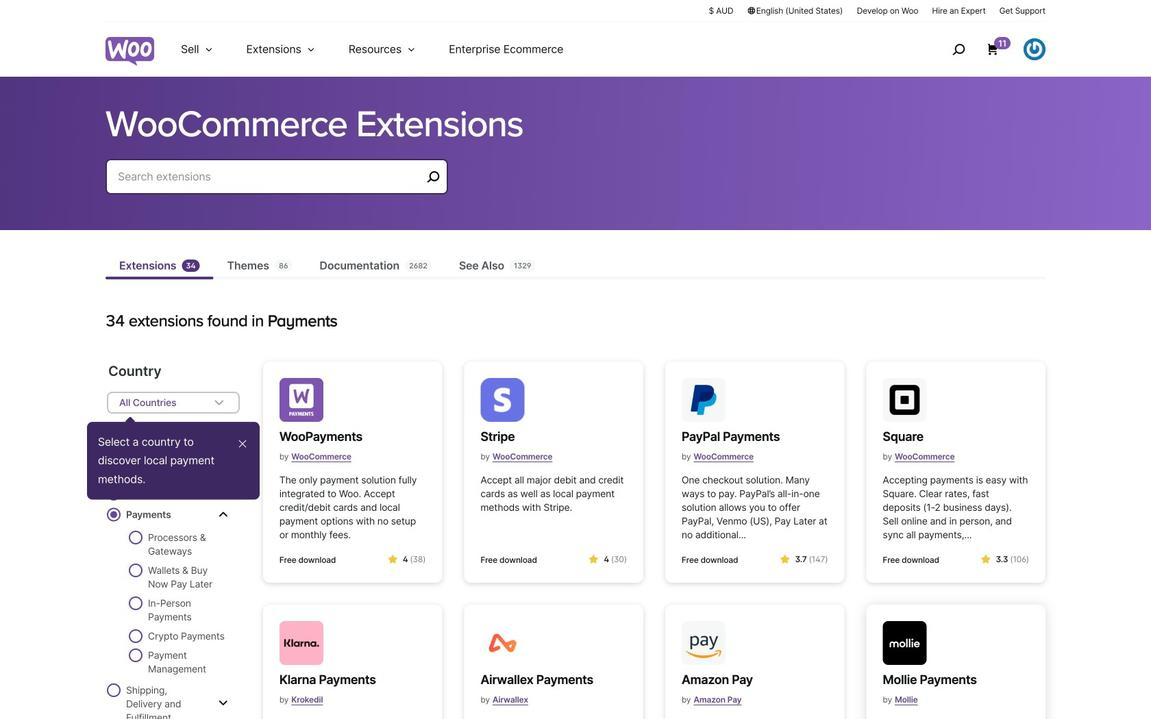 Task type: vqa. For each thing, say whether or not it's contained in the screenshot.
the WooCommerce
no



Task type: locate. For each thing, give the bounding box(es) containing it.
close tooltip image
[[234, 436, 251, 452]]

open account menu image
[[1024, 38, 1046, 60]]

None search field
[[106, 159, 448, 211]]

Search extensions search field
[[118, 167, 422, 186]]

service navigation menu element
[[923, 27, 1046, 72]]

Filter countries field
[[107, 392, 240, 414]]

search image
[[948, 38, 970, 60]]

show subcategories image
[[219, 509, 228, 520]]



Task type: describe. For each thing, give the bounding box(es) containing it.
show subcategories image
[[219, 699, 228, 710]]

angle down image
[[211, 395, 227, 411]]



